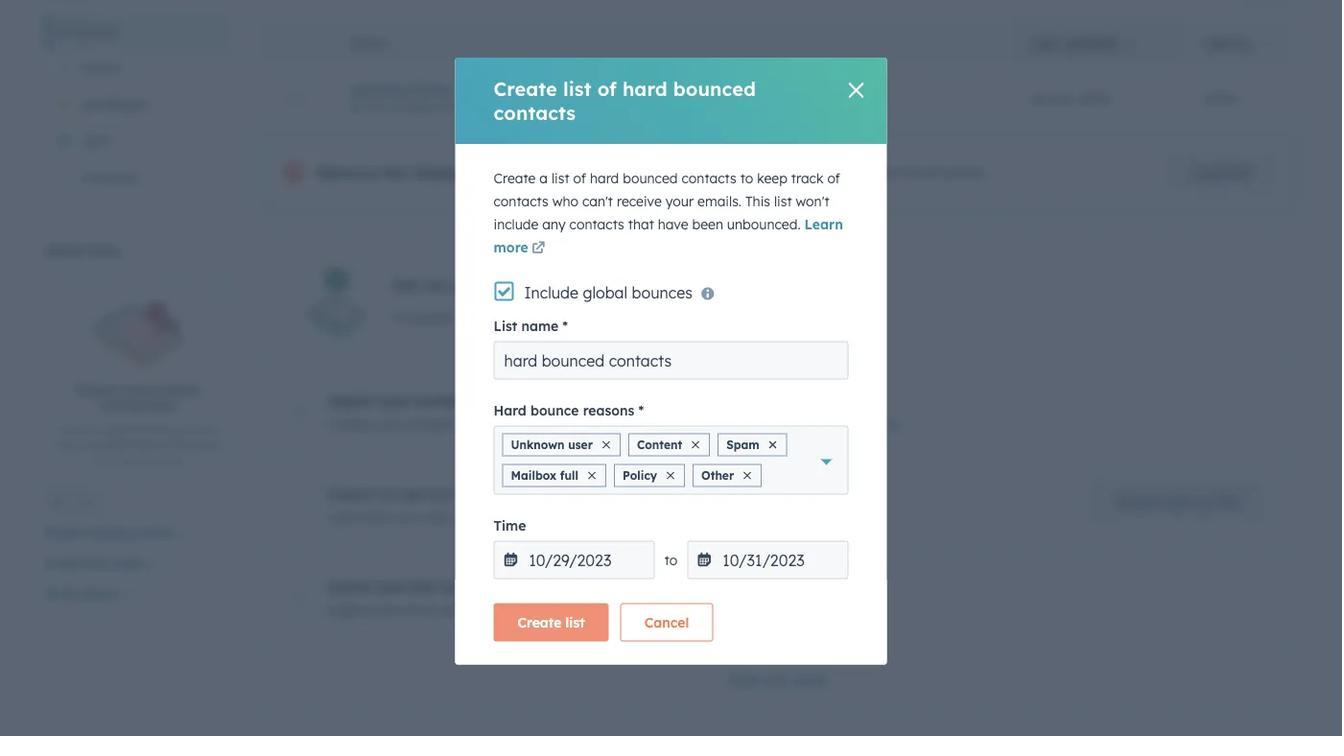 Task type: locate. For each thing, give the bounding box(es) containing it.
email down 'previous' icon in the bottom of the page
[[46, 524, 84, 541]]

bounce inside create list of hard bounced contacts dialog
[[531, 402, 579, 418]]

1 horizontal spatial create
[[497, 602, 537, 618]]

who down unsubscribes at the left bottom of the page
[[193, 422, 216, 436]]

1 vertical spatial by
[[727, 415, 743, 432]]

premium
[[726, 165, 782, 182]]

you down policy
[[634, 509, 657, 525]]

have inside the create a list of hard bounced contacts to keep track of contacts who can't receive your emails. this list won't include any contacts that have been unbounced.
[[658, 216, 689, 233]]

1 vertical spatial export
[[60, 422, 97, 436]]

create inside import an opt-out list learn how you can create a list of contacts that you can exclude from receiving emails.
[[451, 509, 491, 525]]

close image up with
[[849, 83, 864, 98]]

0 horizontal spatial bounce
[[88, 524, 137, 541]]

1 vertical spatial hard
[[590, 170, 619, 187]]

1 horizontal spatial press to sort. image
[[1266, 37, 1273, 50]]

create right tool
[[497, 602, 537, 618]]

the inside create your first email explore the email tool and create your first email.
[[378, 602, 398, 618]]

2 vertical spatial bounced
[[174, 438, 221, 453]]

bounced inside 'export unsubscribes and bounces export a list of contacts who have unsubscribed or bounced from your emails'
[[174, 438, 221, 453]]

sent left |
[[369, 100, 393, 114]]

to inside the create a list of hard bounced contacts to keep track of contacts who can't receive your emails. this list won't include any contacts that have been unbounced.
[[741, 170, 754, 187]]

emails down or
[[149, 454, 184, 469]]

town
[[678, 100, 706, 114]]

0 horizontal spatial press to sort. image
[[390, 37, 397, 50]]

Time text field
[[688, 541, 849, 579]]

close image right content at bottom
[[692, 441, 700, 449]]

1 can from the left
[[424, 509, 447, 525]]

email inside the import your contacts create a list of subscribers to start sending marketing email to by importing your contacts.
[[672, 415, 707, 432]]

1 horizontal spatial by
[[727, 415, 743, 432]]

0 vertical spatial have
[[658, 216, 689, 233]]

funky
[[643, 100, 675, 114]]

that down receive
[[628, 216, 654, 233]]

updated
[[1064, 38, 1119, 52]]

bounces up most
[[632, 283, 693, 302]]

1 vertical spatial sent
[[82, 133, 110, 150]]

opt- inside 'button'
[[1168, 493, 1196, 510]]

marketing up content at bottom
[[603, 415, 668, 432]]

2 press to sort. element from the left
[[1266, 37, 1273, 53]]

bounce up email list tools popup button
[[88, 524, 137, 541]]

0 horizontal spatial can
[[424, 509, 447, 525]]

sent for sent
[[82, 133, 110, 150]]

learn inside import an opt-out list learn how you can create a list of contacts that you can exclude from receiving emails.
[[327, 509, 363, 525]]

get
[[576, 310, 597, 326]]

sent up the archived
[[82, 133, 110, 150]]

emails. right receiving
[[834, 509, 878, 525]]

contacts up been
[[682, 170, 737, 187]]

by left funky
[[626, 100, 639, 114]]

0 vertical spatial create
[[451, 509, 491, 525]]

press to sort. element right title
[[390, 37, 397, 53]]

0 horizontal spatial sent
[[82, 133, 110, 150]]

0 vertical spatial first
[[411, 579, 438, 595]]

email inside popup button
[[46, 555, 84, 572]]

learn left how
[[327, 509, 363, 525]]

0 horizontal spatial you
[[397, 509, 420, 525]]

1 vertical spatial emails
[[149, 454, 184, 469]]

1 horizontal spatial sent
[[369, 100, 393, 114]]

for
[[476, 276, 498, 295]]

0 vertical spatial learn
[[805, 216, 844, 233]]

1 press to sort. image from the left
[[390, 37, 397, 50]]

first
[[411, 579, 438, 595], [573, 602, 598, 618]]

0 horizontal spatial bounces
[[126, 398, 177, 413]]

email inside popup button
[[46, 524, 84, 541]]

emails right all
[[76, 24, 118, 40]]

sent for sent | regular email
[[369, 100, 393, 114]]

create for can
[[451, 509, 491, 525]]

1 horizontal spatial close image
[[849, 83, 864, 98]]

that
[[628, 216, 654, 233], [604, 509, 630, 525]]

importing
[[746, 415, 809, 432]]

of left with
[[828, 170, 841, 187]]

hard
[[623, 77, 668, 101], [590, 170, 619, 187]]

import inside import an opt-out list learn how you can create a list of contacts that you can exclude from receiving emails.
[[327, 486, 376, 502]]

import opt-out list button
[[1093, 483, 1265, 521]]

this
[[746, 193, 771, 210]]

hard left the town
[[623, 77, 668, 101]]

list inside popup button
[[88, 555, 108, 572]]

have
[[658, 216, 689, 233], [55, 438, 81, 453]]

0 vertical spatial who
[[553, 193, 579, 210]]

get
[[393, 276, 420, 295]]

press to sort. element
[[390, 37, 397, 53], [1266, 37, 1273, 53]]

bounced
[[674, 77, 756, 101], [623, 170, 678, 187], [174, 438, 221, 453]]

or
[[160, 438, 171, 453]]

by
[[626, 100, 639, 114], [727, 415, 743, 432]]

create for list
[[494, 170, 536, 187]]

1 you from the left
[[397, 509, 420, 525]]

tools inside email list tools popup button
[[112, 555, 145, 572]]

and inside 'export unsubscribes and bounces export a list of contacts who have unsubscribed or bounced from your emails'
[[100, 398, 123, 413]]

and
[[100, 398, 123, 413], [468, 602, 493, 618]]

List name text field
[[494, 341, 849, 380]]

bounced right or
[[174, 438, 221, 453]]

tools down the archived
[[88, 243, 121, 260]]

1 horizontal spatial opt-
[[1168, 493, 1196, 510]]

export unsubscribes and bounces export a list of contacts who have unsubscribed or bounced from your emails
[[55, 382, 221, 469]]

unsubscribes
[[121, 382, 200, 397]]

from right logo on the left top
[[525, 164, 563, 183]]

press to sort. image right open
[[1266, 37, 1273, 50]]

can right how
[[424, 509, 447, 525]]

have inside 'export unsubscribes and bounces export a list of contacts who have unsubscribed or bounced from your emails'
[[55, 438, 81, 453]]

of right time on the bottom left of the page
[[528, 509, 541, 525]]

email up more on the left of the page
[[46, 555, 84, 572]]

more
[[494, 239, 529, 256]]

1 horizontal spatial hard
[[623, 77, 668, 101]]

who up any
[[553, 193, 579, 210]]

contacts
[[494, 101, 576, 125], [682, 170, 737, 187], [494, 193, 549, 210], [570, 216, 625, 233], [415, 392, 473, 409], [143, 422, 190, 436], [545, 509, 600, 525]]

out
[[430, 486, 452, 502], [1196, 493, 1218, 510]]

import inside import opt-out list 'button'
[[1117, 493, 1164, 510]]

your down unsubscribed
[[121, 454, 146, 469]]

bounce
[[531, 402, 579, 418], [88, 524, 137, 541]]

1 horizontal spatial first
[[573, 602, 598, 618]]

email up content at bottom
[[672, 415, 707, 432]]

that down policy
[[604, 509, 630, 525]]

0 vertical spatial marketing
[[503, 276, 583, 295]]

email
[[447, 100, 477, 114], [587, 276, 630, 295], [719, 310, 753, 326], [672, 415, 707, 432], [442, 579, 480, 595], [402, 602, 437, 618]]

list inside the import your contacts create a list of subscribers to start sending marketing email to by importing your contacts.
[[385, 415, 403, 432]]

descending sort. press to sort ascending. image
[[1125, 37, 1133, 50]]

suite
[[906, 165, 938, 182]]

create list
[[518, 614, 585, 631]]

unlock premium features with crm suite starter.
[[679, 165, 987, 182]]

create inside the create list of hard bounced contacts
[[494, 77, 558, 101]]

emails inside 'export unsubscribes and bounces export a list of contacts who have unsubscribed or bounced from your emails'
[[149, 454, 184, 469]]

of inside the import your contacts create a list of subscribers to start sending marketing email to by importing your contacts.
[[407, 415, 420, 432]]

hard inside the create a list of hard bounced contacts to keep track of contacts who can't receive your emails. this list won't include any contacts that have been unbounced.
[[590, 170, 619, 187]]

press to sort. element inside open rate button
[[1266, 37, 1273, 53]]

hard up can't
[[590, 170, 619, 187]]

marketing
[[503, 276, 583, 295], [603, 415, 668, 432]]

— updated 10/20/2023 by funky town
[[485, 100, 706, 114]]

0 horizontal spatial create
[[451, 509, 491, 525]]

press to sort. image inside title button
[[390, 37, 397, 50]]

sent inside sent button
[[82, 133, 110, 150]]

contacts down can't
[[570, 216, 625, 233]]

0 vertical spatial hard
[[623, 77, 668, 101]]

complete
[[393, 310, 453, 326]]

bounces
[[632, 283, 693, 302], [126, 398, 177, 413]]

list name
[[494, 317, 559, 334]]

upgrade link
[[1170, 154, 1276, 192]]

tool.
[[757, 310, 784, 326]]

create inside create your first email explore the email tool and create your first email.
[[497, 602, 537, 618]]

receive
[[617, 193, 662, 210]]

emails. up receive
[[609, 164, 664, 183]]

marketing up below
[[503, 276, 583, 295]]

1 horizontal spatial learn
[[805, 216, 844, 233]]

can left exclude
[[661, 509, 684, 525]]

the
[[384, 164, 408, 183], [457, 310, 477, 326], [601, 310, 621, 326], [695, 310, 715, 326], [378, 602, 398, 618]]

hard
[[494, 402, 527, 418]]

your inside the create a list of hard bounced contacts to keep track of contacts who can't receive your emails. this list won't include any contacts that have been unbounced.
[[666, 193, 694, 210]]

0 vertical spatial bounced
[[674, 77, 756, 101]]

this
[[763, 672, 787, 689]]

more
[[46, 586, 80, 603]]

2 can from the left
[[661, 509, 684, 525]]

updated
[[509, 100, 557, 114]]

create inside create your first email explore the email tool and create your first email.
[[327, 579, 372, 595]]

0 vertical spatial bounce
[[531, 402, 579, 418]]

bounced down title button
[[674, 77, 756, 101]]

0 vertical spatial and
[[100, 398, 123, 413]]

0 vertical spatial sent
[[369, 100, 393, 114]]

1 vertical spatial bounces
[[126, 398, 177, 413]]

0 vertical spatial emails
[[76, 24, 118, 40]]

1 horizontal spatial you
[[634, 509, 657, 525]]

1 vertical spatial emails.
[[698, 193, 742, 210]]

scheduled
[[82, 96, 148, 113]]

bounces inside 'export unsubscribes and bounces export a list of contacts who have unsubscribed or bounced from your emails'
[[126, 398, 177, 413]]

emails. up been
[[698, 193, 742, 210]]

tools up email list tools popup button
[[142, 524, 174, 541]]

0 horizontal spatial who
[[193, 422, 216, 436]]

close image right full
[[588, 472, 596, 479]]

scheduled button
[[46, 87, 230, 123]]

the left 'steps'
[[457, 310, 477, 326]]

contacts down full
[[545, 509, 600, 525]]

tools down email bounce tools popup button
[[112, 555, 145, 572]]

by up spam
[[727, 415, 743, 432]]

skip this setup
[[729, 672, 828, 689]]

email for email list tools
[[46, 555, 84, 572]]

bounce inside email bounce tools popup button
[[88, 524, 137, 541]]

from
[[525, 164, 563, 183], [661, 310, 691, 326], [92, 454, 118, 469], [739, 509, 770, 525]]

of inside 'export unsubscribes and bounces export a list of contacts who have unsubscribed or bounced from your emails'
[[129, 422, 140, 436]]

0 horizontal spatial learn
[[327, 509, 363, 525]]

open rate button
[[1181, 22, 1296, 64]]

who inside 'export unsubscribes and bounces export a list of contacts who have unsubscribed or bounced from your emails'
[[193, 422, 216, 436]]

to
[[741, 170, 754, 187], [559, 310, 572, 326], [499, 415, 512, 432], [710, 415, 723, 432], [665, 551, 678, 568]]

the right remove
[[384, 164, 408, 183]]

tools down email list tools popup button
[[84, 586, 117, 603]]

email for email tools
[[46, 243, 84, 260]]

1 horizontal spatial marketing
[[603, 415, 668, 432]]

a
[[540, 170, 548, 187], [373, 415, 382, 432], [100, 422, 107, 436], [495, 509, 503, 525]]

1 vertical spatial that
[[604, 509, 630, 525]]

0 horizontal spatial opt-
[[401, 486, 430, 502]]

you right how
[[397, 509, 420, 525]]

who inside the create a list of hard bounced contacts to keep track of contacts who can't receive your emails. this list won't include any contacts that have been unbounced.
[[553, 193, 579, 210]]

close image down importing on the right
[[770, 441, 777, 449]]

close image for content
[[692, 441, 700, 449]]

close image right user
[[603, 441, 610, 449]]

of inside import an opt-out list learn how you can create a list of contacts that you can exclude from receiving emails.
[[528, 509, 541, 525]]

welcome email
[[350, 82, 454, 99]]

last
[[1031, 38, 1060, 52]]

email
[[415, 82, 454, 99], [46, 243, 84, 260], [46, 524, 84, 541], [46, 555, 84, 572]]

0 vertical spatial emails.
[[609, 164, 664, 183]]

1 horizontal spatial emails.
[[698, 193, 742, 210]]

1 horizontal spatial and
[[468, 602, 493, 618]]

1 horizontal spatial emails
[[149, 454, 184, 469]]

1 horizontal spatial can
[[661, 509, 684, 525]]

other
[[702, 468, 734, 483]]

contacts.
[[844, 415, 902, 432]]

1 press to sort. element from the left
[[390, 37, 397, 53]]

press to sort. image inside open rate button
[[1266, 37, 1273, 50]]

hard bounce reasons
[[494, 402, 635, 418]]

1 vertical spatial bounce
[[88, 524, 137, 541]]

bounce for reasons
[[531, 402, 579, 418]]

emails.
[[609, 164, 664, 183], [698, 193, 742, 210], [834, 509, 878, 525]]

2 vertical spatial emails.
[[834, 509, 878, 525]]

to up other
[[710, 415, 723, 432]]

create left time on the bottom left of the page
[[451, 509, 491, 525]]

contacts up subscribers
[[415, 392, 473, 409]]

from inside 'export unsubscribes and bounces export a list of contacts who have unsubscribed or bounced from your emails'
[[92, 454, 118, 469]]

your down time text field
[[541, 602, 569, 618]]

been
[[692, 216, 724, 233]]

email for email bounce tools
[[46, 524, 84, 541]]

contacts inside 'export unsubscribes and bounces export a list of contacts who have unsubscribed or bounced from your emails'
[[143, 422, 190, 436]]

1 vertical spatial marketing
[[603, 415, 668, 432]]

1 vertical spatial close image
[[603, 441, 610, 449]]

0 horizontal spatial marketing
[[503, 276, 583, 295]]

of left subscribers
[[407, 415, 420, 432]]

create inside the create a list of hard bounced contacts to keep track of contacts who can't receive your emails. this list won't include any contacts that have been unbounced.
[[494, 170, 536, 187]]

setup
[[791, 672, 828, 689]]

1 vertical spatial and
[[468, 602, 493, 618]]

press to sort. element inside title button
[[390, 37, 397, 53]]

bounces down unsubscribes at the left bottom of the page
[[126, 398, 177, 413]]

1 horizontal spatial press to sort. element
[[1266, 37, 1273, 53]]

list
[[494, 317, 518, 334]]

close image
[[692, 441, 700, 449], [770, 441, 777, 449], [588, 472, 596, 479], [667, 472, 675, 479], [744, 472, 752, 479]]

list inside 'button'
[[1222, 493, 1241, 510]]

contacts up or
[[143, 422, 190, 436]]

contacts inside import an opt-out list learn how you can create a list of contacts that you can exclude from receiving emails.
[[545, 509, 600, 525]]

1 horizontal spatial who
[[553, 193, 579, 210]]

to left keep
[[741, 170, 754, 187]]

0 horizontal spatial have
[[55, 438, 81, 453]]

skip
[[729, 672, 759, 689]]

0 vertical spatial by
[[626, 100, 639, 114]]

have left been
[[658, 216, 689, 233]]

0 vertical spatial bounces
[[632, 283, 693, 302]]

1 horizontal spatial bounce
[[531, 402, 579, 418]]

0 horizontal spatial hard
[[590, 170, 619, 187]]

out inside import an opt-out list learn how you can create a list of contacts that you can exclude from receiving emails.
[[430, 486, 452, 502]]

emails inside all emails 'button'
[[76, 24, 118, 40]]

open rate
[[1204, 38, 1270, 52]]

tool
[[440, 602, 465, 618]]

import
[[327, 392, 376, 409], [327, 486, 376, 502], [1117, 493, 1164, 510]]

from down unsubscribed
[[92, 454, 118, 469]]

email up tool
[[442, 579, 480, 595]]

0 horizontal spatial press to sort. element
[[390, 37, 397, 53]]

of up unsubscribed
[[129, 422, 140, 436]]

1 vertical spatial first
[[573, 602, 598, 618]]

1 vertical spatial have
[[55, 438, 81, 453]]

import inside the import your contacts create a list of subscribers to start sending marketing email to by importing your contacts.
[[327, 392, 376, 409]]

unlock
[[679, 165, 722, 182]]

close image left "hard bounce reasons" "field" on the right
[[744, 472, 752, 479]]

0 horizontal spatial and
[[100, 398, 123, 413]]

contacts up include
[[494, 193, 549, 210]]

from right exclude
[[739, 509, 770, 525]]

1 vertical spatial who
[[193, 422, 216, 436]]

import opt-out list
[[1117, 493, 1241, 510]]

of left funky
[[598, 77, 617, 101]]

1 horizontal spatial out
[[1196, 493, 1218, 510]]

have left unsubscribed
[[55, 438, 81, 453]]

and right tool
[[468, 602, 493, 618]]

1 vertical spatial create
[[497, 602, 537, 618]]

emails. inside the create a list of hard bounced contacts to keep track of contacts who can't receive your emails. this list won't include any contacts that have been unbounced.
[[698, 193, 742, 210]]

0 horizontal spatial emails
[[76, 24, 118, 40]]

learn down won't
[[805, 216, 844, 233]]

bounced up receive
[[623, 170, 678, 187]]

press to sort. image for open rate
[[1266, 37, 1273, 50]]

global
[[583, 283, 628, 302]]

create list of hard bounced contacts dialog
[[455, 58, 887, 665]]

press to sort. image right title
[[390, 37, 397, 50]]

1 horizontal spatial have
[[658, 216, 689, 233]]

the right explore
[[378, 602, 398, 618]]

bounce for tools
[[88, 524, 137, 541]]

1 vertical spatial bounced
[[623, 170, 678, 187]]

2 press to sort. image from the left
[[1266, 37, 1273, 50]]

your inside 'export unsubscribes and bounces export a list of contacts who have unsubscribed or bounced from your emails'
[[121, 454, 146, 469]]

0 horizontal spatial out
[[430, 486, 452, 502]]

0 vertical spatial that
[[628, 216, 654, 233]]

email down the archived
[[46, 243, 84, 260]]

your up can't
[[568, 164, 604, 183]]

list inside the create list of hard bounced contacts
[[563, 77, 592, 101]]

your down the unlock
[[666, 193, 694, 210]]

unknown
[[511, 438, 565, 452]]

email.
[[601, 602, 639, 618]]

1 vertical spatial learn
[[327, 509, 363, 525]]

|
[[396, 100, 399, 114]]

1 horizontal spatial bounces
[[632, 283, 693, 302]]

sending
[[550, 415, 600, 432]]

close image right policy
[[667, 472, 675, 479]]

press to sort. element right open
[[1266, 37, 1273, 53]]

a inside import an opt-out list learn how you can create a list of contacts that you can exclude from receiving emails.
[[495, 509, 503, 525]]

mailbox
[[511, 468, 557, 483]]

2 horizontal spatial emails.
[[834, 509, 878, 525]]

0 vertical spatial export
[[77, 382, 117, 397]]

create for of
[[494, 77, 558, 101]]

more tools button
[[46, 581, 130, 608]]

that inside import an opt-out list learn how you can create a list of contacts that you can exclude from receiving emails.
[[604, 509, 630, 525]]

contacts up logo on the left top
[[494, 101, 576, 125]]

can't
[[583, 193, 613, 210]]

close image for spam
[[770, 441, 777, 449]]

any
[[543, 216, 566, 233]]

20,
[[1058, 90, 1077, 107]]

and up unsubscribed
[[100, 398, 123, 413]]

receiving
[[773, 509, 831, 525]]

bounce up unknown user at the bottom left of the page
[[531, 402, 579, 418]]

press to sort. image
[[390, 37, 397, 50], [1266, 37, 1273, 50]]

close image
[[849, 83, 864, 98], [603, 441, 610, 449]]



Task type: vqa. For each thing, say whether or not it's contained in the screenshot.
keep
yes



Task type: describe. For each thing, give the bounding box(es) containing it.
your left contacts.
[[812, 415, 841, 432]]

list inside button
[[566, 614, 585, 631]]

welcome
[[350, 82, 411, 99]]

archived button
[[46, 160, 230, 196]]

name
[[522, 317, 559, 334]]

press to sort. element for open rate
[[1266, 37, 1273, 53]]

2023
[[1080, 90, 1110, 107]]

last updated button
[[1008, 22, 1181, 64]]

spam
[[727, 438, 760, 452]]

last updated
[[1031, 38, 1119, 52]]

bounced inside the create list of hard bounced contacts
[[674, 77, 756, 101]]

email list tools button
[[46, 550, 158, 577]]

create for first
[[327, 579, 372, 595]]

reasons
[[583, 402, 635, 418]]

your down complete
[[380, 392, 411, 409]]

import for import your contacts
[[327, 392, 376, 409]]

the up the list name text field
[[695, 310, 715, 326]]

content
[[637, 438, 683, 452]]

out inside 'button'
[[1196, 493, 1218, 510]]

Time text field
[[494, 541, 655, 579]]

by inside the import your contacts create a list of subscribers to start sending marketing email to by importing your contacts.
[[727, 415, 743, 432]]

0 horizontal spatial emails.
[[609, 164, 664, 183]]

to left get on the top left
[[559, 310, 572, 326]]

create list button
[[494, 603, 609, 642]]

user
[[568, 438, 593, 452]]

steps
[[481, 310, 515, 326]]

2 you from the left
[[634, 509, 657, 525]]

features
[[786, 165, 838, 182]]

contacts inside the import your contacts create a list of subscribers to start sending marketing email to by importing your contacts.
[[415, 392, 473, 409]]

policy
[[623, 468, 658, 483]]

learn inside learn more
[[805, 216, 844, 233]]

0 horizontal spatial first
[[411, 579, 438, 595]]

create inside button
[[518, 614, 562, 631]]

press to sort. element for title
[[390, 37, 397, 53]]

from inside import an opt-out list learn how you can create a list of contacts that you can exclude from receiving emails.
[[739, 509, 770, 525]]

unbounced.
[[727, 216, 801, 233]]

crm
[[872, 165, 902, 182]]

email list tools
[[46, 555, 145, 572]]

press to sort. image for title
[[390, 37, 397, 50]]

with
[[842, 165, 869, 182]]

a inside the import your contacts create a list of subscribers to start sending marketing email to by importing your contacts.
[[373, 415, 382, 432]]

emails. inside import an opt-out list learn how you can create a list of contacts that you can exclude from receiving emails.
[[834, 509, 878, 525]]

exclude
[[688, 509, 736, 525]]

create inside the import your contacts create a list of subscribers to start sending marketing email to by importing your contacts.
[[327, 415, 369, 432]]

include
[[494, 216, 539, 233]]

keep
[[757, 170, 788, 187]]

email left —
[[447, 100, 477, 114]]

next image
[[82, 497, 93, 509]]

unknown user
[[511, 438, 593, 452]]

cancel
[[645, 614, 689, 631]]

link opens in a new window image
[[532, 238, 545, 261]]

mailbox full
[[511, 468, 579, 483]]

below
[[519, 310, 556, 326]]

0 vertical spatial close image
[[849, 83, 864, 98]]

contacts inside the create list of hard bounced contacts
[[494, 101, 576, 125]]

unsubscribed
[[84, 438, 157, 453]]

0 horizontal spatial close image
[[603, 441, 610, 449]]

sent button
[[46, 123, 230, 160]]

drafts button
[[46, 50, 230, 87]]

welcome email link
[[350, 82, 454, 99]]

skip this setup button
[[729, 669, 828, 692]]

track
[[792, 170, 824, 187]]

create list of hard bounced contacts
[[494, 77, 756, 125]]

email left tool
[[402, 602, 437, 618]]

import for import an opt-out list
[[327, 486, 376, 502]]

a inside the create a list of hard bounced contacts to keep track of contacts who can't receive your emails. this list won't include any contacts that have been unbounced.
[[540, 170, 548, 187]]

and inside create your first email explore the email tool and create your first email.
[[468, 602, 493, 618]]

remove
[[317, 164, 379, 183]]

more tools
[[46, 586, 117, 603]]

most
[[625, 310, 657, 326]]

subscribers
[[424, 415, 496, 432]]

email bounce tools
[[46, 524, 174, 541]]

Hard bounce reasons field
[[767, 456, 781, 495]]

from right most
[[661, 310, 691, 326]]

create your first email explore the email tool and create your first email.
[[327, 579, 639, 618]]

that inside the create a list of hard bounced contacts to keep track of contacts who can't receive your emails. this list won't include any contacts that have been unbounced.
[[628, 216, 654, 233]]

10/20/2023
[[560, 100, 623, 114]]

cancel button
[[621, 603, 713, 642]]

bounced inside the create a list of hard bounced contacts to keep track of contacts who can't receive your emails. this list won't include any contacts that have been unbounced.
[[623, 170, 678, 187]]

logo
[[486, 164, 520, 183]]

of up can't
[[574, 170, 586, 187]]

an
[[380, 486, 397, 502]]

tools inside more tools popup button
[[84, 586, 117, 603]]

descending sort. press to sort ascending. element
[[1125, 37, 1133, 53]]

close image for mailbox full
[[588, 472, 596, 479]]

open
[[1204, 38, 1237, 52]]

marketing inside the import your contacts create a list of subscribers to start sending marketing email to by importing your contacts.
[[603, 415, 668, 432]]

the right get on the top left
[[601, 310, 621, 326]]

sent | regular email
[[369, 100, 477, 114]]

100%
[[1204, 90, 1238, 107]]

list inside 'export unsubscribes and bounces export a list of contacts who have unsubscribed or bounced from your emails'
[[110, 422, 126, 436]]

close image for policy
[[667, 472, 675, 479]]

title button
[[327, 22, 1008, 64]]

start
[[516, 415, 546, 432]]

bounces inside create list of hard bounced contacts dialog
[[632, 283, 693, 302]]

learn more link
[[494, 216, 844, 261]]

email up regular at the left
[[415, 82, 454, 99]]

include global bounces
[[525, 283, 693, 302]]

all emails button
[[46, 14, 230, 50]]

include
[[525, 283, 579, 302]]

to left start
[[499, 415, 512, 432]]

of inside the create list of hard bounced contacts
[[598, 77, 617, 101]]

oct 20, 2023
[[1031, 90, 1110, 107]]

close image for other
[[744, 472, 752, 479]]

archived
[[82, 169, 137, 186]]

previous image
[[53, 497, 64, 509]]

get set up for marketing email
[[393, 276, 630, 295]]

0 horizontal spatial by
[[626, 100, 639, 114]]

tools inside email bounce tools popup button
[[142, 524, 174, 541]]

your down how
[[376, 579, 407, 595]]

create for and
[[497, 602, 537, 618]]

link opens in a new window image
[[532, 242, 545, 256]]

won't
[[796, 193, 830, 210]]

how
[[367, 509, 393, 525]]

title
[[350, 38, 384, 52]]

email left tool.
[[719, 310, 753, 326]]

oct
[[1031, 90, 1054, 107]]

opt- inside import an opt-out list learn how you can create a list of contacts that you can exclude from receiving emails.
[[401, 486, 430, 502]]

explore
[[327, 602, 374, 618]]

create a list of hard bounced contacts to keep track of contacts who can't receive your emails. this list won't include any contacts that have been unbounced.
[[494, 170, 841, 233]]

import an opt-out list learn how you can create a list of contacts that you can exclude from receiving emails.
[[327, 486, 878, 525]]

regular
[[402, 100, 444, 114]]

Search for emails search field
[[261, 0, 506, 2]]

import your contacts create a list of subscribers to start sending marketing email to by importing your contacts.
[[327, 392, 902, 432]]

hard inside the create list of hard bounced contacts
[[623, 77, 668, 101]]

drafts
[[82, 60, 122, 77]]

full
[[560, 468, 579, 483]]

email up complete the steps below to get the most from the email tool.
[[587, 276, 630, 295]]

all emails
[[58, 24, 118, 40]]

learn more
[[494, 216, 844, 256]]

a inside 'export unsubscribes and bounces export a list of contacts who have unsubscribed or bounced from your emails'
[[100, 422, 107, 436]]

time
[[494, 517, 526, 534]]

to up cancel
[[665, 551, 678, 568]]



